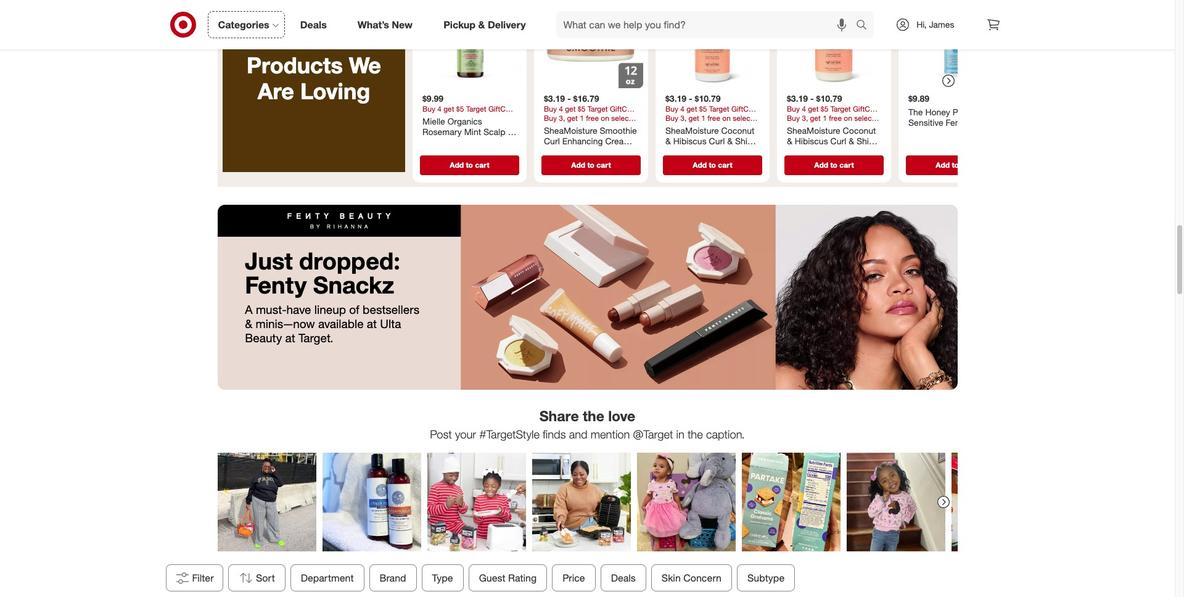 Task type: vqa. For each thing, say whether or not it's contained in the screenshot.
products we are loving
yes



Task type: describe. For each thing, give the bounding box(es) containing it.
shine for sheamoisture coconut & hibiscus curl & shine conditioner for thick curly hair
[[735, 135, 757, 146]]

guest rating
[[479, 572, 536, 584]]

$16.79
[[573, 93, 599, 103]]

we
[[349, 52, 381, 78]]

pickup
[[444, 18, 476, 31]]

scalp
[[483, 126, 505, 137]]

products
[[246, 52, 342, 78]]

wash
[[908, 128, 930, 138]]

hi, james
[[917, 19, 954, 30]]

lineup
[[314, 302, 346, 317]]

0 horizontal spatial at
[[285, 331, 295, 345]]

search button
[[851, 11, 880, 41]]

$3.19 - $16.79
[[544, 93, 599, 103]]

add for shampoo
[[814, 160, 828, 169]]

of
[[349, 302, 359, 317]]

bestsellers
[[363, 302, 420, 317]]

products we are loving
[[246, 52, 381, 104]]

curly for conditioner
[[665, 157, 685, 168]]

- for sheamoisture smoothie curl enhancing cream for thick curly hair coconut and hibiscus
[[567, 93, 571, 103]]

share
[[539, 407, 579, 424]]

$3.19 for sheamoisture smoothie curl enhancing cream for thick curly hair coconut and hibiscus
[[544, 93, 565, 103]]

add to cart button for hair
[[420, 155, 519, 175]]

loving
[[300, 77, 370, 104]]

fl inside $9.89 the honey pot sensitive feminine wash - 5.51 fl oz
[[957, 128, 961, 138]]

buy black
[[481, 9, 536, 23]]

department button
[[290, 564, 364, 592]]

hair inside sheamoisture smoothie curl enhancing cream for thick curly hair coconut and hibiscus
[[602, 146, 618, 157]]

$9.89 the honey pot sensitive feminine wash - 5.51 fl oz
[[908, 93, 981, 138]]

add to cart for curly
[[571, 160, 611, 169]]

shampoo
[[787, 146, 824, 157]]

0 vertical spatial the
[[583, 407, 604, 424]]

@target
[[633, 428, 673, 441]]

user image by @kyvan82 image
[[951, 453, 1050, 552]]

what's new
[[358, 18, 413, 31]]

deals for deals "button" at the bottom right
[[611, 572, 636, 584]]

add to cart button for conditioner
[[663, 155, 762, 175]]

feminine
[[946, 117, 981, 127]]

5 add to cart from the left
[[936, 160, 975, 169]]

sort
[[256, 572, 275, 584]]

coconut for sheamoisture coconut & hibiscus curl & shine shampoo for thick curly hair
[[843, 125, 876, 135]]

sheamoisture smoothie curl enhancing cream for thick curly hair coconut and hibiscus image
[[539, 0, 643, 88]]

price button
[[552, 564, 595, 592]]

What can we help you find? suggestions appear below search field
[[556, 11, 859, 38]]

brand
[[379, 572, 406, 584]]

minis—now
[[256, 316, 315, 331]]

filter
[[192, 572, 214, 584]]

brand button
[[369, 564, 416, 592]]

us
[[606, 9, 620, 23]]

deals button
[[600, 564, 646, 592]]

guest
[[479, 572, 505, 584]]

add for conditioner
[[693, 160, 707, 169]]

search
[[851, 19, 880, 32]]

sheamoisture coconut & hibiscus curl & shine shampoo for thick curly hair
[[787, 125, 878, 168]]

#targetstyle
[[479, 428, 540, 441]]

department
[[301, 572, 354, 584]]

in
[[676, 428, 685, 441]]

add for curly
[[571, 160, 585, 169]]

mint
[[464, 126, 481, 137]]

fl inside mielle organics rosemary mint scalp & strengthening hair oil  - 2 fl oz
[[429, 148, 434, 158]]

categories
[[218, 18, 269, 31]]

rating
[[508, 572, 536, 584]]

hi,
[[917, 19, 927, 30]]

user image by @upnorthnaturals image
[[322, 453, 421, 552]]

thick for shampoo
[[842, 146, 862, 157]]

$3.19 for sheamoisture coconut & hibiscus curl & shine shampoo for thick curly hair
[[787, 93, 808, 103]]

buy black link
[[471, 2, 546, 31]]

smoothie
[[600, 125, 637, 135]]

categories link
[[208, 11, 285, 38]]

add to cart for conditioner
[[693, 160, 732, 169]]

user image by bri_reigns_ image
[[847, 453, 945, 552]]

& inside just dropped: fenty snackz a must-have lineup of bestsellers & minis—now available at ulta beauty at target.
[[245, 316, 252, 331]]

hair inside mielle organics rosemary mint scalp & strengthening hair oil  - 2 fl oz
[[479, 137, 495, 147]]

beauty
[[245, 331, 282, 345]]

sheamoisture for curly
[[544, 125, 597, 135]]

dropped:
[[299, 246, 400, 275]]

oz inside $9.89 the honey pot sensitive feminine wash - 5.51 fl oz
[[964, 128, 973, 138]]

coconut inside sheamoisture smoothie curl enhancing cream for thick curly hair coconut and hibiscus
[[544, 157, 577, 168]]

5 to from the left
[[952, 160, 959, 169]]

sheamoisture coconut & hibiscus curl & shine conditioner for thick curly hair
[[665, 125, 757, 168]]

james
[[929, 19, 954, 30]]

have
[[287, 302, 311, 317]]

& inside mielle organics rosemary mint scalp & strengthening hair oil  - 2 fl oz
[[508, 126, 513, 137]]

ulta
[[380, 316, 401, 331]]

just
[[245, 246, 293, 275]]

organics
[[447, 115, 482, 126]]

caption.
[[706, 428, 745, 441]]

join us
[[581, 9, 620, 23]]

delivery
[[488, 18, 526, 31]]

skin concern button
[[651, 564, 732, 592]]

- for sheamoisture coconut & hibiscus curl & shine conditioner for thick curly hair
[[689, 93, 692, 103]]

honey
[[925, 106, 950, 117]]

to for hair
[[466, 160, 473, 169]]

pickup & delivery link
[[433, 11, 541, 38]]

join us link
[[571, 2, 630, 31]]

user image by @agiftfromcali22 image
[[637, 453, 736, 552]]

rosemary
[[422, 126, 462, 137]]

learn link
[[655, 2, 704, 31]]

are
[[257, 77, 294, 104]]

pot
[[952, 106, 966, 117]]

love
[[608, 407, 636, 424]]

snackz
[[313, 271, 394, 299]]

$9.89
[[908, 93, 929, 103]]

thick for conditioner
[[728, 146, 748, 157]]

available
[[318, 316, 364, 331]]

must-
[[256, 302, 287, 317]]

new
[[392, 18, 413, 31]]

curl inside sheamoisture smoothie curl enhancing cream for thick curly hair coconut and hibiscus
[[544, 135, 560, 146]]

type button
[[421, 564, 463, 592]]

sheamoisture for conditioner
[[665, 125, 719, 135]]

1 user image by @stylepashion image from the left
[[427, 453, 526, 552]]

cart for conditioner
[[718, 160, 732, 169]]

oil
[[497, 137, 507, 147]]



Task type: locate. For each thing, give the bounding box(es) containing it.
3 cart from the left
[[718, 160, 732, 169]]

1 vertical spatial the
[[688, 428, 703, 441]]

shine
[[735, 135, 757, 146], [856, 135, 878, 146]]

hibiscus down cream
[[596, 157, 630, 168]]

curl for conditioner
[[709, 135, 725, 146]]

3 curl from the left
[[830, 135, 846, 146]]

0 horizontal spatial curly
[[580, 146, 600, 157]]

0 horizontal spatial sheamoisture
[[544, 125, 597, 135]]

to for conditioner
[[709, 160, 716, 169]]

4 to from the left
[[830, 160, 837, 169]]

4 cart from the left
[[839, 160, 854, 169]]

sheamoisture
[[544, 125, 597, 135], [665, 125, 719, 135], [787, 125, 840, 135]]

$3.19 up the conditioner at the right top
[[665, 93, 686, 103]]

to
[[466, 160, 473, 169], [587, 160, 594, 169], [709, 160, 716, 169], [830, 160, 837, 169], [952, 160, 959, 169]]

1 horizontal spatial curl
[[709, 135, 725, 146]]

the
[[583, 407, 604, 424], [688, 428, 703, 441]]

sheamoisture inside sheamoisture coconut & hibiscus curl & shine conditioner for thick curly hair
[[665, 125, 719, 135]]

0 horizontal spatial the
[[583, 407, 604, 424]]

0 vertical spatial fl
[[957, 128, 961, 138]]

at left the target.
[[285, 331, 295, 345]]

for inside sheamoisture coconut & hibiscus curl & shine conditioner for thick curly hair
[[713, 146, 725, 157]]

2 thick from the left
[[728, 146, 748, 157]]

2 sheamoisture from the left
[[665, 125, 719, 135]]

sheamoisture smoothie curl enhancing cream for thick curly hair coconut and hibiscus
[[544, 125, 637, 168]]

learn
[[665, 9, 694, 23]]

for right shampoo
[[827, 146, 839, 157]]

to for shampoo
[[830, 160, 837, 169]]

1 shine from the left
[[735, 135, 757, 146]]

hair down shampoo
[[809, 157, 825, 168]]

and down enhancing
[[579, 157, 594, 168]]

add to cart button for curly
[[541, 155, 641, 175]]

sheamoisture coconut & hibiscus curl & shine conditioner for thick curly hair image
[[660, 0, 765, 88]]

user image by @iamlashannon_ image
[[217, 453, 316, 552]]

and right finds
[[569, 428, 588, 441]]

deals for the deals link
[[300, 18, 327, 31]]

2 add from the left
[[571, 160, 585, 169]]

1 vertical spatial fl
[[429, 148, 434, 158]]

add to cart for hair
[[450, 160, 489, 169]]

fenty beauty by rihanna image
[[217, 205, 958, 390]]

sheamoisture inside sheamoisture coconut & hibiscus curl & shine shampoo for thick curly hair
[[787, 125, 840, 135]]

oz
[[964, 128, 973, 138], [436, 148, 445, 158]]

hair inside sheamoisture coconut & hibiscus curl & shine conditioner for thick curly hair
[[688, 157, 704, 168]]

for for conditioner
[[713, 146, 725, 157]]

cart
[[475, 160, 489, 169], [596, 160, 611, 169], [718, 160, 732, 169], [839, 160, 854, 169], [961, 160, 975, 169]]

1 add from the left
[[450, 160, 464, 169]]

user image by @stylepashion image
[[427, 453, 526, 552], [532, 453, 631, 552]]

thick right the conditioner at the right top
[[728, 146, 748, 157]]

add to cart down enhancing
[[571, 160, 611, 169]]

thick inside sheamoisture coconut & hibiscus curl & shine conditioner for thick curly hair
[[728, 146, 748, 157]]

for
[[544, 146, 554, 157]]

curly
[[580, 146, 600, 157], [665, 157, 685, 168], [787, 157, 807, 168]]

what's
[[358, 18, 389, 31]]

curly down enhancing
[[580, 146, 600, 157]]

1 horizontal spatial shine
[[856, 135, 878, 146]]

cart for shampoo
[[839, 160, 854, 169]]

add down enhancing
[[571, 160, 585, 169]]

- for sheamoisture coconut & hibiscus curl & shine shampoo for thick curly hair
[[810, 93, 814, 103]]

target.
[[298, 331, 333, 345]]

5.51
[[938, 128, 954, 138]]

sensitive
[[908, 117, 943, 127]]

$10.79 up sheamoisture coconut & hibiscus curl & shine conditioner for thick curly hair
[[695, 93, 720, 103]]

add for hair
[[450, 160, 464, 169]]

subtype
[[747, 572, 784, 584]]

1 $10.79 from the left
[[695, 93, 720, 103]]

hibiscus up the conditioner at the right top
[[673, 135, 706, 146]]

$9.99
[[422, 93, 443, 103]]

skin
[[661, 572, 681, 584]]

curly down the conditioner at the right top
[[665, 157, 685, 168]]

1 horizontal spatial at
[[367, 316, 377, 331]]

1 horizontal spatial $3.19
[[665, 93, 686, 103]]

your
[[455, 428, 476, 441]]

0 horizontal spatial user image by @stylepashion image
[[427, 453, 526, 552]]

mielle organics rosemary mint scalp & strengthening hair oil  - 2 fl oz image
[[417, 0, 522, 88]]

what's new link
[[347, 11, 428, 38]]

coconut
[[721, 125, 754, 135], [843, 125, 876, 135], [544, 157, 577, 168]]

cart for hair
[[475, 160, 489, 169]]

sheamoisture for shampoo
[[787, 125, 840, 135]]

deals left skin
[[611, 572, 636, 584]]

share the love post your #targetstyle finds and mention @target in the caption.
[[430, 407, 745, 441]]

sheamoisture coconut & hibiscus curl & shine shampoo for thick curly hair image
[[782, 0, 886, 88]]

thick right for
[[556, 146, 577, 157]]

thick right shampoo
[[842, 146, 862, 157]]

to for curly
[[587, 160, 594, 169]]

mielle
[[422, 115, 445, 126]]

at left ulta on the bottom left
[[367, 316, 377, 331]]

thick inside sheamoisture smoothie curl enhancing cream for thick curly hair coconut and hibiscus
[[556, 146, 577, 157]]

add down shampoo
[[814, 160, 828, 169]]

hibiscus for shampoo
[[795, 135, 828, 146]]

user image by @glutenfreetwincities image
[[742, 453, 840, 552]]

and inside sheamoisture smoothie curl enhancing cream for thick curly hair coconut and hibiscus
[[579, 157, 594, 168]]

2 horizontal spatial sheamoisture
[[787, 125, 840, 135]]

0 horizontal spatial fl
[[429, 148, 434, 158]]

2 to from the left
[[587, 160, 594, 169]]

fenty
[[245, 271, 307, 299]]

curly inside sheamoisture smoothie curl enhancing cream for thick curly hair coconut and hibiscus
[[580, 146, 600, 157]]

- inside mielle organics rosemary mint scalp & strengthening hair oil  - 2 fl oz
[[510, 137, 513, 147]]

add down 5.51
[[936, 160, 950, 169]]

2 $10.79 from the left
[[816, 93, 842, 103]]

hair
[[479, 137, 495, 147], [602, 146, 618, 157], [688, 157, 704, 168], [809, 157, 825, 168]]

- up sheamoisture coconut & hibiscus curl & shine shampoo for thick curly hair
[[810, 93, 814, 103]]

1 $3.19 from the left
[[544, 93, 565, 103]]

a
[[245, 302, 253, 317]]

4 add from the left
[[814, 160, 828, 169]]

curl
[[544, 135, 560, 146], [709, 135, 725, 146], [830, 135, 846, 146]]

add to cart down shampoo
[[814, 160, 854, 169]]

$3.19 - $10.79 up sheamoisture coconut & hibiscus curl & shine shampoo for thick curly hair
[[787, 93, 842, 103]]

sheamoisture inside sheamoisture smoothie curl enhancing cream for thick curly hair coconut and hibiscus
[[544, 125, 597, 135]]

$3.19
[[544, 93, 565, 103], [665, 93, 686, 103], [787, 93, 808, 103]]

$3.19 up shampoo
[[787, 93, 808, 103]]

- inside $9.89 the honey pot sensitive feminine wash - 5.51 fl oz
[[932, 128, 935, 138]]

hibiscus inside sheamoisture coconut & hibiscus curl & shine shampoo for thick curly hair
[[795, 135, 828, 146]]

shine inside sheamoisture coconut & hibiscus curl & shine shampoo for thick curly hair
[[856, 135, 878, 146]]

2 add to cart from the left
[[571, 160, 611, 169]]

- left 5.51
[[932, 128, 935, 138]]

3 $3.19 from the left
[[787, 93, 808, 103]]

0 horizontal spatial shine
[[735, 135, 757, 146]]

type
[[432, 572, 453, 584]]

curl for shampoo
[[830, 135, 846, 146]]

oz down feminine
[[964, 128, 973, 138]]

hibiscus inside sheamoisture coconut & hibiscus curl & shine conditioner for thick curly hair
[[673, 135, 706, 146]]

1 horizontal spatial $3.19 - $10.79
[[787, 93, 842, 103]]

sort button
[[228, 564, 285, 592]]

2 shine from the left
[[856, 135, 878, 146]]

hair down cream
[[602, 146, 618, 157]]

strengthening
[[422, 137, 476, 147]]

sheamoisture up shampoo
[[787, 125, 840, 135]]

deals inside "button"
[[611, 572, 636, 584]]

hair inside sheamoisture coconut & hibiscus curl & shine shampoo for thick curly hair
[[809, 157, 825, 168]]

1 horizontal spatial the
[[688, 428, 703, 441]]

3 add from the left
[[693, 160, 707, 169]]

1 vertical spatial deals
[[611, 572, 636, 584]]

coconut for sheamoisture coconut & hibiscus curl & shine conditioner for thick curly hair
[[721, 125, 754, 135]]

1 horizontal spatial coconut
[[721, 125, 754, 135]]

oz down strengthening
[[436, 148, 445, 158]]

deals up products
[[300, 18, 327, 31]]

buy
[[481, 9, 502, 23]]

just dropped: fenty snackz a must-have lineup of bestsellers & minis—now available at ulta beauty at target.
[[245, 246, 420, 345]]

0 vertical spatial oz
[[964, 128, 973, 138]]

and inside share the love post your #targetstyle finds and mention @target in the caption.
[[569, 428, 588, 441]]

1 add to cart from the left
[[450, 160, 489, 169]]

add to cart button
[[420, 155, 519, 175], [541, 155, 641, 175], [663, 155, 762, 175], [784, 155, 884, 175], [906, 155, 1005, 175]]

hair down scalp
[[479, 137, 495, 147]]

thick inside sheamoisture coconut & hibiscus curl & shine shampoo for thick curly hair
[[842, 146, 862, 157]]

sheamoisture up enhancing
[[544, 125, 597, 135]]

black
[[505, 9, 536, 23]]

price
[[562, 572, 585, 584]]

coconut inside sheamoisture coconut & hibiscus curl & shine conditioner for thick curly hair
[[721, 125, 754, 135]]

0 horizontal spatial thick
[[556, 146, 577, 157]]

the honey pot sensitive feminine wash - 5.51 fl oz image
[[903, 0, 1008, 88]]

1 vertical spatial and
[[569, 428, 588, 441]]

add to cart down the conditioner at the right top
[[693, 160, 732, 169]]

for inside sheamoisture coconut & hibiscus curl & shine shampoo for thick curly hair
[[827, 146, 839, 157]]

1 horizontal spatial for
[[827, 146, 839, 157]]

pickup & delivery
[[444, 18, 526, 31]]

3 to from the left
[[709, 160, 716, 169]]

0 horizontal spatial $10.79
[[695, 93, 720, 103]]

the up 'mention'
[[583, 407, 604, 424]]

2 $3.19 - $10.79 from the left
[[787, 93, 842, 103]]

1 sheamoisture from the left
[[544, 125, 597, 135]]

1 horizontal spatial curly
[[665, 157, 685, 168]]

0 horizontal spatial for
[[713, 146, 725, 157]]

1 vertical spatial oz
[[436, 148, 445, 158]]

0 vertical spatial deals
[[300, 18, 327, 31]]

add down the conditioner at the right top
[[693, 160, 707, 169]]

shine for sheamoisture coconut & hibiscus curl & shine shampoo for thick curly hair
[[856, 135, 878, 146]]

1 thick from the left
[[556, 146, 577, 157]]

coconut inside sheamoisture coconut & hibiscus curl & shine shampoo for thick curly hair
[[843, 125, 876, 135]]

0 horizontal spatial oz
[[436, 148, 445, 158]]

2 horizontal spatial hibiscus
[[795, 135, 828, 146]]

$10.79 for conditioner
[[695, 93, 720, 103]]

3 thick from the left
[[842, 146, 862, 157]]

2 curl from the left
[[709, 135, 725, 146]]

guest rating button
[[468, 564, 547, 592]]

0 vertical spatial and
[[579, 157, 594, 168]]

5 add from the left
[[936, 160, 950, 169]]

$3.19 - $10.79 for sheamoisture coconut & hibiscus curl & shine conditioner for thick curly hair
[[665, 93, 720, 103]]

hibiscus up shampoo
[[795, 135, 828, 146]]

filter button
[[166, 564, 223, 592]]

2 horizontal spatial $3.19
[[787, 93, 808, 103]]

2 cart from the left
[[596, 160, 611, 169]]

shine inside sheamoisture coconut & hibiscus curl & shine conditioner for thick curly hair
[[735, 135, 757, 146]]

&
[[478, 18, 485, 31], [508, 126, 513, 137], [665, 135, 671, 146], [727, 135, 732, 146], [787, 135, 792, 146], [849, 135, 854, 146], [245, 316, 252, 331]]

mielle organics rosemary mint scalp & strengthening hair oil  - 2 fl oz
[[422, 115, 513, 158]]

carousel region
[[217, 0, 1012, 187]]

for right the conditioner at the right top
[[713, 146, 725, 157]]

1 horizontal spatial hibiscus
[[673, 135, 706, 146]]

1 horizontal spatial user image by @stylepashion image
[[532, 453, 631, 552]]

fl right the "2"
[[429, 148, 434, 158]]

0 horizontal spatial curl
[[544, 135, 560, 146]]

hair down the conditioner at the right top
[[688, 157, 704, 168]]

0 horizontal spatial coconut
[[544, 157, 577, 168]]

$10.79
[[695, 93, 720, 103], [816, 93, 842, 103]]

2
[[422, 148, 427, 158]]

$3.19 left '$16.79' in the top of the page
[[544, 93, 565, 103]]

curly inside sheamoisture coconut & hibiscus curl & shine shampoo for thick curly hair
[[787, 157, 807, 168]]

1 horizontal spatial fl
[[957, 128, 961, 138]]

1 horizontal spatial deals
[[611, 572, 636, 584]]

mention
[[591, 428, 630, 441]]

0 horizontal spatial deals
[[300, 18, 327, 31]]

$10.79 up sheamoisture coconut & hibiscus curl & shine shampoo for thick curly hair
[[816, 93, 842, 103]]

2 for from the left
[[827, 146, 839, 157]]

$3.19 for sheamoisture coconut & hibiscus curl & shine conditioner for thick curly hair
[[665, 93, 686, 103]]

3 add to cart button from the left
[[663, 155, 762, 175]]

skin concern
[[661, 572, 721, 584]]

add to cart down 5.51
[[936, 160, 975, 169]]

add down strengthening
[[450, 160, 464, 169]]

1 add to cart button from the left
[[420, 155, 519, 175]]

curl inside sheamoisture coconut & hibiscus curl & shine shampoo for thick curly hair
[[830, 135, 846, 146]]

fl down feminine
[[957, 128, 961, 138]]

curly for shampoo
[[787, 157, 807, 168]]

add to cart down mielle organics rosemary mint scalp & strengthening hair oil  - 2 fl oz
[[450, 160, 489, 169]]

concern
[[683, 572, 721, 584]]

cart for curly
[[596, 160, 611, 169]]

$3.19 - $10.79 for sheamoisture coconut & hibiscus curl & shine shampoo for thick curly hair
[[787, 93, 842, 103]]

1 horizontal spatial sheamoisture
[[665, 125, 719, 135]]

$10.79 for shampoo
[[816, 93, 842, 103]]

1 for from the left
[[713, 146, 725, 157]]

cream
[[605, 135, 631, 146]]

- left '$16.79' in the top of the page
[[567, 93, 571, 103]]

2 horizontal spatial coconut
[[843, 125, 876, 135]]

2 horizontal spatial curly
[[787, 157, 807, 168]]

2 add to cart button from the left
[[541, 155, 641, 175]]

2 $3.19 from the left
[[665, 93, 686, 103]]

sheamoisture up the conditioner at the right top
[[665, 125, 719, 135]]

for for shampoo
[[827, 146, 839, 157]]

0 horizontal spatial $3.19
[[544, 93, 565, 103]]

3 add to cart from the left
[[693, 160, 732, 169]]

curl inside sheamoisture coconut & hibiscus curl & shine conditioner for thick curly hair
[[709, 135, 725, 146]]

4 add to cart button from the left
[[784, 155, 884, 175]]

deals
[[300, 18, 327, 31], [611, 572, 636, 584]]

$3.19 - $10.79 up sheamoisture coconut & hibiscus curl & shine conditioner for thick curly hair
[[665, 93, 720, 103]]

5 cart from the left
[[961, 160, 975, 169]]

oz inside mielle organics rosemary mint scalp & strengthening hair oil  - 2 fl oz
[[436, 148, 445, 158]]

for
[[713, 146, 725, 157], [827, 146, 839, 157]]

hibiscus inside sheamoisture smoothie curl enhancing cream for thick curly hair coconut and hibiscus
[[596, 157, 630, 168]]

2 user image by @stylepashion image from the left
[[532, 453, 631, 552]]

at
[[367, 316, 377, 331], [285, 331, 295, 345]]

hibiscus for conditioner
[[673, 135, 706, 146]]

4 add to cart from the left
[[814, 160, 854, 169]]

1 horizontal spatial oz
[[964, 128, 973, 138]]

1 $3.19 - $10.79 from the left
[[665, 93, 720, 103]]

0 horizontal spatial $3.19 - $10.79
[[665, 93, 720, 103]]

1 horizontal spatial thick
[[728, 146, 748, 157]]

0 horizontal spatial hibiscus
[[596, 157, 630, 168]]

the right in
[[688, 428, 703, 441]]

1 horizontal spatial $10.79
[[816, 93, 842, 103]]

- up sheamoisture coconut & hibiscus curl & shine conditioner for thick curly hair
[[689, 93, 692, 103]]

add to cart button for shampoo
[[784, 155, 884, 175]]

the
[[908, 106, 923, 117]]

2 horizontal spatial thick
[[842, 146, 862, 157]]

1 cart from the left
[[475, 160, 489, 169]]

join
[[581, 9, 603, 23]]

- right 'oil'
[[510, 137, 513, 147]]

curly inside sheamoisture coconut & hibiscus curl & shine conditioner for thick curly hair
[[665, 157, 685, 168]]

post
[[430, 428, 452, 441]]

-
[[567, 93, 571, 103], [689, 93, 692, 103], [810, 93, 814, 103], [932, 128, 935, 138], [510, 137, 513, 147]]

conditioner
[[665, 146, 710, 157]]

5 add to cart button from the left
[[906, 155, 1005, 175]]

add to cart for shampoo
[[814, 160, 854, 169]]

subtype button
[[737, 564, 795, 592]]

1 curl from the left
[[544, 135, 560, 146]]

curly down shampoo
[[787, 157, 807, 168]]

2 horizontal spatial curl
[[830, 135, 846, 146]]

3 sheamoisture from the left
[[787, 125, 840, 135]]

enhancing
[[562, 135, 603, 146]]

1 to from the left
[[466, 160, 473, 169]]



